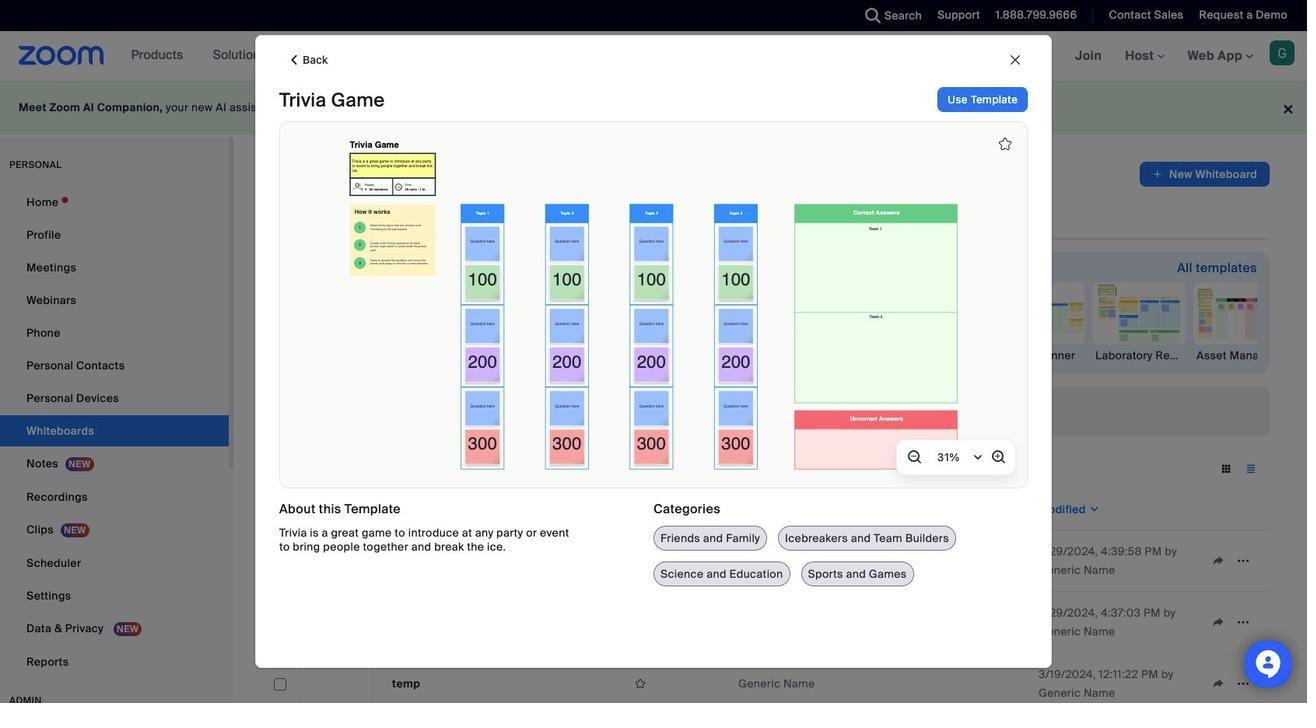 Task type: locate. For each thing, give the bounding box(es) containing it.
thumbnail of game image
[[300, 541, 373, 581]]

footer
[[0, 81, 1307, 135]]

Search text field
[[277, 457, 409, 482]]

zoom in image
[[989, 448, 1008, 467]]

banner
[[0, 31, 1307, 82]]

add to starred image
[[999, 138, 1011, 150]]

list mode, selected image
[[1239, 462, 1263, 476]]

application
[[1140, 162, 1270, 187], [271, 489, 1270, 703], [628, 549, 726, 573], [628, 672, 726, 696]]

asset management element
[[1193, 348, 1287, 363]]

me-we-us retrospective image
[[284, 283, 376, 344]]

thumbnail of temp image
[[300, 664, 373, 703]]

tabs of all whiteboard page tab list
[[271, 199, 951, 240]]

laboratory report element
[[1092, 348, 1186, 363]]

temp element
[[392, 677, 420, 691]]

cell
[[882, 558, 1032, 564], [386, 592, 622, 654], [622, 592, 732, 654], [732, 592, 882, 654], [882, 592, 1032, 654], [299, 601, 373, 643], [274, 617, 286, 629], [882, 654, 1032, 703]]



Task type: describe. For each thing, give the bounding box(es) containing it.
close image
[[1011, 55, 1020, 65]]

digital marketing canvas element
[[587, 348, 680, 363]]

show and tell with a twist element
[[890, 348, 983, 363]]

project element
[[882, 489, 1032, 531]]

meetings navigation
[[982, 31, 1307, 82]]

uml class diagram element
[[688, 348, 781, 363]]

personal menu menu
[[0, 187, 229, 679]]

back button image
[[289, 55, 300, 65]]

grid mode, not selected image
[[1214, 462, 1239, 476]]

zoom out image
[[905, 448, 924, 467]]

weekly schedule element
[[789, 348, 882, 363]]

weekly planner element
[[991, 348, 1085, 363]]

fun fact element
[[384, 348, 478, 363]]

learning experience canvas element
[[485, 348, 579, 363]]

owner element
[[732, 489, 882, 531]]

product information navigation
[[120, 31, 491, 81]]



Task type: vqa. For each thing, say whether or not it's contained in the screenshot.
Me-We-Us Retrospective image
yes



